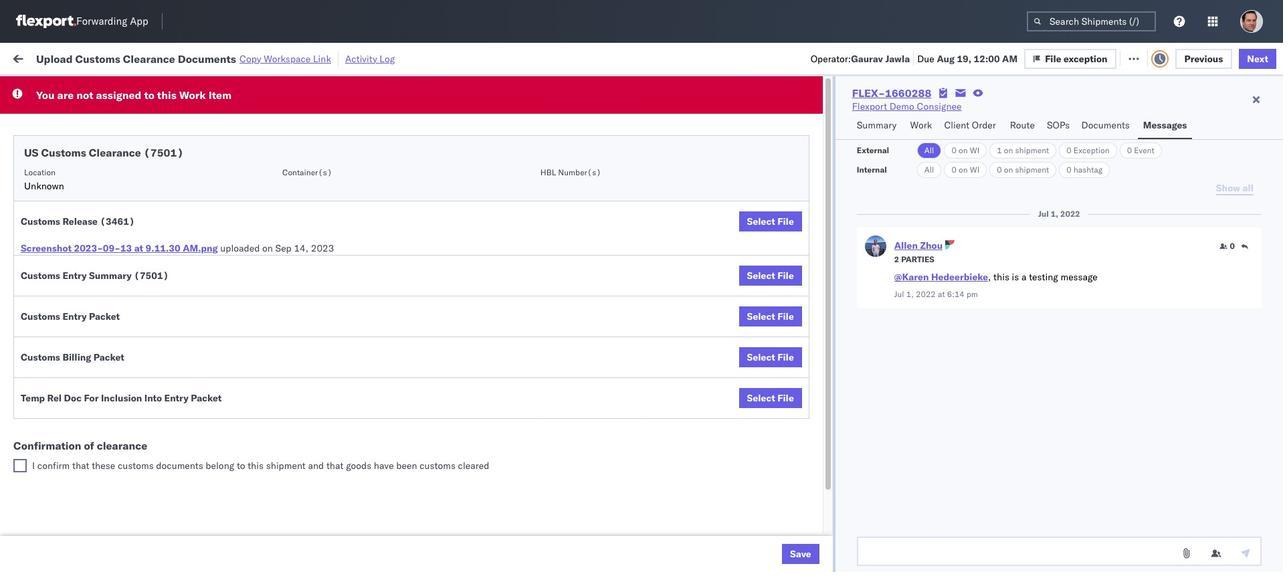 Task type: vqa. For each thing, say whether or not it's contained in the screenshot.
the Pickup
yes



Task type: locate. For each thing, give the bounding box(es) containing it.
screenshot 2023-09-13 at 9.11.30 am.png uploaded on sep 14, 2023
[[21, 242, 334, 254]]

nov
[[296, 134, 313, 146], [296, 164, 313, 176], [296, 193, 313, 205], [296, 252, 313, 264], [295, 281, 312, 293]]

9.11.30
[[146, 242, 180, 254]]

5 hlxu6269489, from the top
[[941, 252, 1009, 264]]

select for customs entry packet
[[747, 311, 776, 323]]

consignee inside flexport demo consignee link
[[917, 100, 962, 112]]

23, left goods
[[306, 458, 321, 470]]

entry right into
[[164, 392, 189, 404]]

gaurav jawla
[[1138, 134, 1194, 146], [1138, 223, 1194, 235]]

4 pdt, from the top
[[272, 252, 293, 264]]

: right not
[[97, 83, 99, 93]]

1 11:59 pm pdt, nov 4, 2022 from the top
[[227, 134, 350, 146]]

angeles, down us customs clearance (7501)
[[144, 163, 180, 175]]

10 schedule from the top
[[31, 480, 70, 492]]

ca for 4th schedule pickup from los angeles, ca link from the top
[[183, 310, 196, 322]]

previous button
[[1176, 49, 1233, 69]]

1 ocean fcl from the top
[[432, 134, 478, 146]]

ocean
[[432, 134, 459, 146], [552, 134, 580, 146], [644, 134, 672, 146], [552, 164, 580, 176], [432, 193, 459, 205], [552, 193, 580, 205], [644, 193, 672, 205], [432, 252, 459, 264], [552, 252, 580, 264], [644, 252, 672, 264], [432, 281, 459, 293], [552, 281, 580, 293], [644, 281, 672, 293], [432, 370, 459, 382], [552, 370, 580, 382], [644, 370, 672, 382], [432, 458, 459, 470], [432, 517, 459, 529]]

pickup down these
[[73, 480, 102, 492]]

at inside @karen hedeerbieke , this is a testing message jul 1, 2022 at 6:14 pm
[[938, 289, 945, 299]]

1 flex-1846748 from the top
[[778, 134, 847, 146]]

jan for 24,
[[295, 517, 310, 529]]

batch action button
[[1187, 48, 1275, 68]]

1 pdt, from the top
[[272, 134, 293, 146]]

1 horizontal spatial this
[[248, 460, 264, 472]]

1 vertical spatial upload
[[31, 281, 61, 293]]

1 select file button from the top
[[739, 211, 802, 232]]

hbl number(s)
[[541, 167, 601, 177]]

numbers for mbl/mawb numbers
[[1010, 109, 1043, 119]]

None text field
[[857, 537, 1262, 566]]

1 vertical spatial 0 on wi
[[952, 165, 980, 175]]

5 select file button from the top
[[739, 388, 802, 408]]

los for 4th schedule pickup from los angeles, ca link from the bottom of the page
[[126, 192, 141, 204]]

7 resize handle column header from the left
[[847, 104, 863, 572]]

23, for 2023
[[306, 458, 321, 470]]

pickup for 4th schedule pickup from los angeles, ca link from the top
[[73, 310, 102, 322]]

1 vertical spatial clearance
[[89, 146, 141, 159]]

4 schedule from the top
[[31, 222, 70, 234]]

0 vertical spatial 23,
[[309, 370, 323, 382]]

2 hlxu6269489, from the top
[[941, 163, 1009, 175]]

angeles, up 9.11.30
[[144, 192, 180, 204]]

schedule delivery appointment button up "2023-"
[[31, 221, 165, 236]]

schedule up us
[[31, 134, 70, 146]]

2 vertical spatial work
[[910, 119, 932, 131]]

1 horizontal spatial consignee
[[917, 100, 962, 112]]

you
[[36, 88, 55, 102]]

customs release (3461)
[[21, 215, 135, 228]]

schedule pickup from los angeles, ca link up these
[[31, 427, 196, 441]]

0 vertical spatial 1,
[[1051, 209, 1059, 219]]

upload inside button
[[31, 281, 61, 293]]

summary down 09-
[[89, 270, 132, 282]]

schedule delivery appointment down the of
[[31, 457, 165, 469]]

5 schedule from the top
[[31, 251, 70, 263]]

pst, for 11:00
[[272, 281, 293, 293]]

schedule delivery appointment up us customs clearance (7501)
[[31, 134, 165, 146]]

hashtag
[[1074, 165, 1103, 175]]

pm right 11:00
[[255, 281, 270, 293]]

screenshot 2023-09-13 at 9.11.30 am.png link
[[21, 242, 218, 255]]

from for fifth schedule pickup from los angeles, ca link from the top of the page
[[104, 428, 124, 440]]

4 resize handle column header from the left
[[501, 104, 517, 572]]

0 horizontal spatial to
[[144, 88, 155, 102]]

1 vertical spatial flex-2130387
[[778, 488, 847, 500]]

5 select from the top
[[747, 392, 776, 404]]

pickup down confirm delivery button
[[73, 428, 102, 440]]

0 vertical spatial to
[[144, 88, 155, 102]]

next
[[1248, 53, 1269, 65]]

2 vertical spatial this
[[248, 460, 264, 472]]

4:00
[[227, 370, 247, 382]]

2 vertical spatial 2130387
[[807, 546, 847, 558]]

0 vertical spatial documents
[[178, 52, 236, 65]]

schedule pickup from los angeles, ca up the (3461)
[[31, 192, 196, 204]]

resize handle column header for consignee
[[734, 104, 750, 572]]

customs up location
[[41, 146, 86, 159]]

from up temp rel doc for inclusion into entry packet
[[99, 369, 118, 381]]

schedule pickup from los angeles, ca button down us customs clearance (7501)
[[31, 162, 196, 177]]

packet for customs billing packet
[[94, 351, 124, 363]]

0 on wi for 0
[[952, 165, 980, 175]]

testing
[[1029, 271, 1059, 283]]

upload for upload customs clearance documents copy workspace link
[[36, 52, 73, 65]]

pst,
[[272, 281, 293, 293], [266, 370, 287, 382], [266, 458, 287, 470], [272, 517, 293, 529]]

file for customs entry packet
[[778, 311, 794, 323]]

2 that from the left
[[327, 460, 344, 472]]

that right and
[[327, 460, 344, 472]]

schedule pickup from los angeles, ca link up the (3461)
[[31, 192, 196, 205]]

2 ceau7522281, hlxu6269489, hlxu8034992 from the top
[[869, 163, 1077, 175]]

2 vertical spatial gaurav
[[1138, 223, 1168, 235]]

schedule pickup from los angeles, ca button up customs entry summary (7501)
[[31, 251, 196, 265]]

pm left sep
[[255, 252, 270, 264]]

1 horizontal spatial customs
[[420, 460, 456, 472]]

screenshot
[[21, 242, 72, 254]]

0 horizontal spatial vandelay
[[523, 517, 562, 529]]

documents for upload customs clearance documents
[[149, 281, 197, 293]]

2 vertical spatial shipment
[[266, 460, 306, 472]]

jan
[[289, 458, 304, 470], [295, 517, 310, 529]]

entry down "2023-"
[[63, 270, 87, 282]]

schedule left "2023-"
[[31, 251, 70, 263]]

1 test123456 from the top
[[961, 134, 1018, 146]]

0 vertical spatial at
[[267, 52, 275, 64]]

3 select from the top
[[747, 311, 776, 323]]

0 vertical spatial wi
[[970, 145, 980, 155]]

0 vertical spatial work
[[146, 52, 170, 64]]

schedule pickup from los angeles, ca for third schedule pickup from los angeles, ca link from the bottom
[[31, 251, 196, 263]]

wi for 1
[[970, 145, 980, 155]]

2 ceau7522281, from the top
[[869, 163, 938, 175]]

1 ceau7522281, from the top
[[869, 134, 938, 146]]

1 vertical spatial jan
[[295, 517, 310, 529]]

appointment up us customs clearance (7501)
[[110, 134, 165, 146]]

this right for on the top of the page
[[157, 88, 177, 102]]

pst, left 24,
[[272, 517, 293, 529]]

schedule pickup from los angeles, ca for fifth schedule pickup from los angeles, ca link from the top of the page
[[31, 428, 196, 440]]

2130387 up the 1662119
[[807, 488, 847, 500]]

schedule pickup from los angeles, ca button up these
[[31, 427, 196, 442]]

2 select from the top
[[747, 270, 776, 282]]

pickup for third schedule pickup from los angeles, ca link from the bottom
[[73, 251, 102, 263]]

schedule up unknown
[[31, 163, 70, 175]]

1 horizontal spatial jul
[[1039, 209, 1049, 219]]

1 horizontal spatial numbers
[[1010, 109, 1043, 119]]

(3461)
[[100, 215, 135, 228]]

2 horizontal spatial at
[[938, 289, 945, 299]]

karl
[[730, 546, 747, 558]]

0 vertical spatial upload
[[36, 52, 73, 65]]

link
[[313, 53, 331, 65]]

appointment up "13"
[[110, 222, 165, 234]]

1 vertical spatial work
[[179, 88, 206, 102]]

shipment down 1 on shipment
[[1016, 165, 1049, 175]]

1 vertical spatial jul
[[895, 289, 905, 299]]

0 horizontal spatial at
[[134, 242, 143, 254]]

1 vertical spatial entry
[[63, 311, 87, 323]]

0 vertical spatial all button
[[917, 143, 942, 159]]

numbers inside container numbers
[[869, 114, 903, 124]]

ca for confirm pickup from los angeles, ca link
[[177, 369, 190, 381]]

client
[[523, 109, 545, 119], [945, 119, 970, 131]]

ca for fifth schedule pickup from los angeles, ca link from the bottom of the page
[[183, 163, 196, 175]]

778
[[247, 52, 264, 64]]

2 vertical spatial clearance
[[104, 281, 147, 293]]

customs entry summary (7501)
[[21, 270, 169, 282]]

los
[[126, 163, 141, 175], [126, 192, 141, 204], [126, 251, 141, 263], [126, 310, 141, 322], [121, 369, 136, 381], [126, 428, 141, 440]]

0 vertical spatial summary
[[857, 119, 897, 131]]

1 vertical spatial confirm
[[31, 399, 65, 411]]

work right 'import' on the top left of page
[[146, 52, 170, 64]]

from up customs entry summary (7501)
[[104, 251, 124, 263]]

client inside 'client order' button
[[945, 119, 970, 131]]

los down us customs clearance (7501)
[[126, 163, 141, 175]]

1 vandelay from the left
[[523, 517, 562, 529]]

2 : from the left
[[311, 83, 313, 93]]

1,
[[1051, 209, 1059, 219], [907, 289, 914, 299]]

all button for internal
[[917, 162, 942, 178]]

2130387 down 1893174
[[807, 458, 847, 470]]

1 horizontal spatial that
[[327, 460, 344, 472]]

from down these
[[104, 480, 124, 492]]

batch action
[[1208, 52, 1266, 64]]

nov for upload customs clearance documents link
[[295, 281, 312, 293]]

angeles, for 4th schedule pickup from los angeles, ca link from the top
[[144, 310, 180, 322]]

flexport demo consignee
[[852, 100, 962, 112]]

0 event
[[1127, 145, 1155, 155]]

schedule up customs billing packet
[[31, 310, 70, 322]]

vandelay for vandelay
[[523, 517, 562, 529]]

select file button for customs release (3461)
[[739, 211, 802, 232]]

confirm
[[37, 460, 70, 472]]

1 confirm from the top
[[31, 369, 65, 381]]

0 vertical spatial flex-2130387
[[778, 458, 847, 470]]

doc
[[64, 392, 82, 404]]

at
[[267, 52, 275, 64], [134, 242, 143, 254], [938, 289, 945, 299]]

deadline button
[[220, 106, 362, 120]]

from inside button
[[99, 369, 118, 381]]

: left 'no'
[[311, 83, 313, 93]]

0 vertical spatial jan
[[289, 458, 304, 470]]

0 inside button
[[1230, 241, 1235, 251]]

resize handle column header for client name
[[592, 104, 608, 572]]

pst, for 11:59
[[272, 517, 293, 529]]

0 horizontal spatial that
[[72, 460, 89, 472]]

not
[[76, 88, 93, 102]]

1 schedule delivery appointment from the top
[[31, 134, 165, 146]]

los down inclusion at the left bottom of the page
[[126, 428, 141, 440]]

1 vertical spatial schedule delivery appointment link
[[31, 221, 165, 235]]

schedule delivery appointment link down the workitem button
[[31, 133, 165, 146]]

2 flex-1889466 from the top
[[778, 340, 847, 352]]

pickup up customs entry summary (7501)
[[73, 251, 102, 263]]

(7501) down 9.11.30
[[134, 270, 169, 282]]

belong
[[206, 460, 234, 472]]

0 vertical spatial clearance
[[123, 52, 175, 65]]

11:00 pm pst, nov 8, 2022
[[227, 281, 349, 293]]

work button
[[905, 113, 939, 139]]

all
[[925, 145, 935, 155], [925, 165, 935, 175]]

in
[[200, 83, 208, 93]]

0 horizontal spatial jul
[[895, 289, 905, 299]]

1 vertical spatial to
[[237, 460, 245, 472]]

0 horizontal spatial client
[[523, 109, 545, 119]]

3 appointment from the top
[[110, 340, 165, 352]]

angeles, right "13"
[[144, 251, 180, 263]]

2 11:59 from the top
[[227, 164, 253, 176]]

angeles, for third schedule pickup from los angeles, ca link from the bottom
[[144, 251, 180, 263]]

ca for 4th schedule pickup from los angeles, ca link from the bottom of the page
[[183, 192, 196, 204]]

4 schedule delivery appointment button from the top
[[31, 457, 165, 471]]

3 pdt, from the top
[[272, 193, 293, 205]]

pickup inside button
[[67, 369, 96, 381]]

los for 4th schedule pickup from los angeles, ca link from the top
[[126, 310, 141, 322]]

1 1846748 from the top
[[807, 134, 847, 146]]

ocean fcl
[[432, 134, 478, 146], [432, 193, 478, 205], [432, 252, 478, 264], [432, 281, 478, 293], [432, 370, 478, 382], [432, 458, 478, 470], [432, 517, 478, 529]]

schedule up the confirm
[[31, 428, 70, 440]]

pickup up release on the top
[[73, 192, 102, 204]]

customs down clearance
[[118, 460, 154, 472]]

summary inside button
[[857, 119, 897, 131]]

angeles, for confirm pickup from los angeles, ca link
[[138, 369, 175, 381]]

entry for summary
[[63, 270, 87, 282]]

1 horizontal spatial vandelay
[[615, 517, 654, 529]]

1 vertical spatial 2130387
[[807, 488, 847, 500]]

clearance
[[123, 52, 175, 65], [89, 146, 141, 159], [104, 281, 147, 293]]

angeles, up documents
[[144, 428, 180, 440]]

2 vertical spatial flex-2130387
[[778, 546, 847, 558]]

shipment up 0 on shipment
[[1016, 145, 1049, 155]]

0
[[952, 145, 957, 155], [1067, 145, 1072, 155], [1127, 145, 1132, 155], [952, 165, 957, 175], [997, 165, 1002, 175], [1067, 165, 1072, 175], [1230, 241, 1235, 251]]

upload for upload customs clearance documents
[[31, 281, 61, 293]]

11:59 pm pst, jan 24, 2023
[[227, 517, 352, 529]]

confirm pickup from los angeles, ca
[[31, 369, 190, 381]]

flexport demo consignee link
[[852, 100, 962, 113]]

1 vertical spatial 1,
[[907, 289, 914, 299]]

numbers for container numbers
[[869, 114, 903, 124]]

1 schedule delivery appointment link from the top
[[31, 133, 165, 146]]

4 11:59 from the top
[[227, 252, 253, 264]]

1 schedule delivery appointment button from the top
[[31, 133, 165, 148]]

6 resize handle column header from the left
[[734, 104, 750, 572]]

event
[[1134, 145, 1155, 155]]

2 schedule delivery appointment from the top
[[31, 222, 165, 234]]

1 vertical spatial 2023
[[323, 458, 346, 470]]

jan left 24,
[[295, 517, 310, 529]]

customs inside button
[[64, 281, 101, 293]]

14,
[[294, 242, 309, 254]]

1 vertical spatial wi
[[970, 165, 980, 175]]

pickup for confirm pickup from los angeles, ca link
[[67, 369, 96, 381]]

my work
[[13, 49, 73, 67]]

2 vertical spatial 2023
[[329, 517, 352, 529]]

packet down upload customs clearance documents button
[[89, 311, 120, 323]]

Search Work text field
[[833, 48, 979, 68]]

schedule delivery appointment link
[[31, 133, 165, 146], [31, 221, 165, 235], [31, 457, 165, 470]]

los for third schedule pickup from los angeles, ca link from the bottom
[[126, 251, 141, 263]]

clearance down "13"
[[104, 281, 147, 293]]

187
[[308, 52, 326, 64]]

flex-1889466 button
[[756, 308, 850, 326], [756, 308, 850, 326], [756, 337, 850, 356], [756, 337, 850, 356], [756, 366, 850, 385], [756, 366, 850, 385], [756, 396, 850, 415], [756, 396, 850, 415]]

schedule pickup from los angeles, ca up customs entry summary (7501)
[[31, 251, 196, 263]]

numbers down container
[[869, 114, 903, 124]]

0 horizontal spatial 1,
[[907, 289, 914, 299]]

3 schedule from the top
[[31, 192, 70, 204]]

copy workspace link button
[[240, 53, 331, 65]]

pickup for fifth schedule pickup from los angeles, ca link from the bottom of the page
[[73, 163, 102, 175]]

sops
[[1047, 119, 1070, 131]]

work down flexport demo consignee link
[[910, 119, 932, 131]]

3 2130387 from the top
[[807, 546, 847, 558]]

at left risk
[[267, 52, 275, 64]]

us
[[24, 146, 39, 159]]

ceau7522281, hlxu6269489, hlxu8034992
[[869, 134, 1077, 146], [869, 163, 1077, 175], [869, 193, 1077, 205], [869, 222, 1077, 234], [869, 252, 1077, 264], [869, 281, 1077, 293]]

been
[[396, 460, 417, 472]]

(0)
[[218, 52, 235, 64]]

exception
[[1073, 52, 1117, 64], [1064, 53, 1108, 65]]

operator:
[[811, 53, 851, 65]]

1 vertical spatial gaurav jawla
[[1138, 223, 1194, 235]]

4 ceau7522281, hlxu6269489, hlxu8034992 from the top
[[869, 222, 1077, 234]]

5 flex-1846748 from the top
[[778, 252, 847, 264]]

@karen hedeerbieke button
[[895, 271, 989, 283]]

los down upload customs clearance documents button
[[126, 310, 141, 322]]

pst, for 8:30
[[266, 458, 287, 470]]

los inside button
[[121, 369, 136, 381]]

schedule pickup from los angeles, ca link down upload customs clearance documents button
[[31, 310, 196, 323]]

1 vertical spatial this
[[994, 271, 1010, 283]]

0 vertical spatial schedule delivery appointment link
[[31, 133, 165, 146]]

3 schedule delivery appointment from the top
[[31, 340, 165, 352]]

client inside client name button
[[523, 109, 545, 119]]

clearance down the workitem button
[[89, 146, 141, 159]]

3 schedule pickup from los angeles, ca button from the top
[[31, 251, 196, 265]]

0 vertical spatial gaurav
[[851, 53, 883, 65]]

resize handle column header for container numbers
[[939, 104, 955, 572]]

0 vertical spatial packet
[[89, 311, 120, 323]]

confirm pickup from los angeles, ca button
[[31, 368, 190, 383]]

ceau7522281, hlxu6269489, hlxu8034992 for third schedule pickup from los angeles, ca link from the bottom
[[869, 252, 1077, 264]]

for
[[84, 392, 99, 404]]

schedule pickup from los angeles, ca link
[[31, 162, 196, 176], [31, 192, 196, 205], [31, 251, 196, 264], [31, 310, 196, 323], [31, 427, 196, 441]]

pst, left 8, at left
[[272, 281, 293, 293]]

0 horizontal spatial customs
[[118, 460, 154, 472]]

pst, left and
[[266, 458, 287, 470]]

number(s)
[[558, 167, 601, 177]]

0 vertical spatial entry
[[63, 270, 87, 282]]

1 0 on wi from the top
[[952, 145, 980, 155]]

jan left and
[[289, 458, 304, 470]]

schedule delivery appointment
[[31, 134, 165, 146], [31, 222, 165, 234], [31, 340, 165, 352], [31, 457, 165, 469]]

11:59
[[227, 134, 253, 146], [227, 164, 253, 176], [227, 193, 253, 205], [227, 252, 253, 264], [227, 517, 253, 529]]

ca inside confirm pickup from los angeles, ca link
[[177, 369, 190, 381]]

client left name
[[523, 109, 545, 119]]

3 ceau7522281, hlxu6269489, hlxu8034992 from the top
[[869, 193, 1077, 205]]

deadline
[[227, 109, 259, 119]]

angeles, inside button
[[138, 369, 175, 381]]

0 vertical spatial confirm
[[31, 369, 65, 381]]

1, down @karen
[[907, 289, 914, 299]]

operator
[[1138, 109, 1170, 119]]

0 vertical spatial this
[[157, 88, 177, 102]]

angeles, up into
[[138, 369, 175, 381]]

pickup down us customs clearance (7501)
[[73, 163, 102, 175]]

schedule pickup from los angeles, ca link down us customs clearance (7501)
[[31, 162, 196, 176]]

entry up customs billing packet
[[63, 311, 87, 323]]

1 ceau7522281, hlxu6269489, hlxu8034992 from the top
[[869, 134, 1077, 146]]

(7501) down you are not assigned to this work item
[[144, 146, 184, 159]]

los up the (3461)
[[126, 192, 141, 204]]

import
[[114, 52, 144, 64]]

1 schedule pickup from los angeles, ca from the top
[[31, 163, 196, 175]]

2 horizontal spatial this
[[994, 271, 1010, 283]]

my
[[13, 49, 35, 67]]

angeles, for fifth schedule pickup from los angeles, ca link from the bottom of the page
[[144, 163, 180, 175]]

5 resize handle column header from the left
[[592, 104, 608, 572]]

4 ocean fcl from the top
[[432, 281, 478, 293]]

5 ceau7522281, from the top
[[869, 252, 938, 264]]

2023 for 23,
[[323, 458, 346, 470]]

1 vertical spatial (7501)
[[134, 270, 169, 282]]

documents down screenshot 2023-09-13 at 9.11.30 am.png uploaded on sep 14, 2023
[[149, 281, 197, 293]]

work
[[146, 52, 170, 64], [179, 88, 206, 102], [910, 119, 932, 131]]

0 vertical spatial jul
[[1039, 209, 1049, 219]]

resize handle column header
[[203, 104, 219, 572], [359, 104, 375, 572], [409, 104, 425, 572], [501, 104, 517, 572], [592, 104, 608, 572], [734, 104, 750, 572], [847, 104, 863, 572], [939, 104, 955, 572], [1115, 104, 1131, 572], [1207, 104, 1223, 572], [1249, 104, 1266, 572]]

1 horizontal spatial :
[[311, 83, 313, 93]]

0 vertical spatial all
[[925, 145, 935, 155]]

1 vertical spatial 23,
[[306, 458, 321, 470]]

5 select file from the top
[[747, 392, 794, 404]]

0 horizontal spatial :
[[97, 83, 99, 93]]

log
[[380, 53, 395, 65]]

schedule pickup from los angeles, ca button down upload customs clearance documents button
[[31, 310, 196, 324]]

los up inclusion at the left bottom of the page
[[121, 369, 136, 381]]

schedule delivery appointment up confirm pickup from los angeles, ca link
[[31, 340, 165, 352]]

0 horizontal spatial consignee
[[615, 109, 654, 119]]

vandelay for vandelay west
[[615, 517, 654, 529]]

2 vertical spatial at
[[938, 289, 945, 299]]

None checkbox
[[13, 459, 27, 472]]

2 wi from the top
[[970, 165, 980, 175]]

4, down container(s)
[[315, 193, 324, 205]]

jul
[[1039, 209, 1049, 219], [895, 289, 905, 299]]

documents for upload customs clearance documents copy workspace link
[[178, 52, 236, 65]]

pickup for 4th schedule pickup from los angeles, ca link from the bottom of the page
[[73, 192, 102, 204]]

flex-1893174 button
[[756, 425, 850, 444], [756, 425, 850, 444]]

angeles,
[[144, 163, 180, 175], [144, 192, 180, 204], [144, 251, 180, 263], [144, 310, 180, 322], [138, 369, 175, 381], [144, 428, 180, 440]]

6 ceau7522281, hlxu6269489, hlxu8034992 from the top
[[869, 281, 1077, 293]]

clearance inside upload customs clearance documents link
[[104, 281, 147, 293]]

2 resize handle column header from the left
[[359, 104, 375, 572]]

23, for 2022
[[309, 370, 323, 382]]

23,
[[309, 370, 323, 382], [306, 458, 321, 470]]

0 vertical spatial 2130387
[[807, 458, 847, 470]]

1 horizontal spatial summary
[[857, 119, 897, 131]]

4, right 14,
[[315, 252, 324, 264]]

2 2130387 from the top
[[807, 488, 847, 500]]

5 schedule pickup from los angeles, ca from the top
[[31, 428, 196, 440]]

2 select file button from the top
[[739, 266, 802, 286]]

customs right been
[[420, 460, 456, 472]]

select file for customs billing packet
[[747, 351, 794, 363]]

schedule delivery appointment up "2023-"
[[31, 222, 165, 234]]

2 schedule pickup from los angeles, ca from the top
[[31, 192, 196, 204]]

temp
[[21, 392, 45, 404]]

from down us customs clearance (7501)
[[104, 163, 124, 175]]

hbl
[[541, 167, 556, 177]]

risk
[[277, 52, 293, 64]]

customs
[[75, 52, 120, 65], [41, 146, 86, 159], [21, 215, 60, 228], [21, 270, 60, 282], [64, 281, 101, 293], [21, 311, 60, 323], [21, 351, 60, 363]]

0 button
[[1220, 241, 1235, 252]]

schedule pickup from los angeles, ca button up the (3461)
[[31, 192, 196, 206]]

schedule pickup from los angeles, ca up these
[[31, 428, 196, 440]]

4 flex-1889466 from the top
[[778, 399, 847, 411]]

route
[[1010, 119, 1035, 131]]

los right 09-
[[126, 251, 141, 263]]

from for confirm pickup from los angeles, ca link
[[99, 369, 118, 381]]

0 vertical spatial shipment
[[1016, 145, 1049, 155]]

3 flex-1889466 from the top
[[778, 370, 847, 382]]

3 select file button from the top
[[739, 307, 802, 327]]

select for customs release (3461)
[[747, 215, 776, 228]]

: for status
[[97, 83, 99, 93]]

2023 left have
[[323, 458, 346, 470]]

los for confirm pickup from los angeles, ca link
[[121, 369, 136, 381]]

flex-
[[852, 86, 885, 100], [778, 134, 807, 146], [778, 164, 807, 176], [778, 193, 807, 205], [778, 223, 807, 235], [778, 252, 807, 264], [778, 281, 807, 293], [778, 311, 807, 323], [778, 340, 807, 352], [778, 370, 807, 382], [778, 399, 807, 411], [778, 429, 807, 441], [778, 458, 807, 470], [778, 488, 807, 500], [778, 517, 807, 529], [778, 546, 807, 558]]

schedule down customs entry packet
[[31, 340, 70, 352]]

flex-2130387 down flex-1893174
[[778, 458, 847, 470]]

to right for on the top of the page
[[144, 88, 155, 102]]

1 vertical spatial all button
[[917, 162, 942, 178]]

fcl
[[461, 134, 478, 146], [461, 193, 478, 205], [461, 252, 478, 264], [461, 281, 478, 293], [461, 370, 478, 382], [461, 458, 478, 470], [461, 517, 478, 529]]

4 select file button from the top
[[739, 347, 802, 367]]

5 1846748 from the top
[[807, 252, 847, 264]]

work
[[38, 49, 73, 67]]

3 4, from the top
[[315, 193, 324, 205]]

shipment
[[1016, 145, 1049, 155], [1016, 165, 1049, 175], [266, 460, 306, 472]]

1 all button from the top
[[917, 143, 942, 159]]

schedule delivery appointment link up "2023-"
[[31, 221, 165, 235]]

3 fcl from the top
[[461, 252, 478, 264]]

1 horizontal spatial client
[[945, 119, 970, 131]]

client for client order
[[945, 119, 970, 131]]

3 ceau7522281, from the top
[[869, 193, 938, 205]]

2 vertical spatial schedule delivery appointment link
[[31, 457, 165, 470]]

2 0 on wi from the top
[[952, 165, 980, 175]]

delivery inside button
[[67, 399, 102, 411]]

copy
[[240, 53, 261, 65]]

select
[[747, 215, 776, 228], [747, 270, 776, 282], [747, 311, 776, 323], [747, 351, 776, 363], [747, 392, 776, 404]]

resize handle column header for flex id
[[847, 104, 863, 572]]

1 flex-2130387 from the top
[[778, 458, 847, 470]]

0 vertical spatial (7501)
[[144, 146, 184, 159]]

1 vertical spatial documents
[[1082, 119, 1130, 131]]

file for customs entry summary (7501)
[[778, 270, 794, 282]]

all for internal
[[925, 165, 935, 175]]

0 vertical spatial 0 on wi
[[952, 145, 980, 155]]

upload up by:
[[36, 52, 73, 65]]

2 vertical spatial packet
[[191, 392, 222, 404]]

0 horizontal spatial numbers
[[869, 114, 903, 124]]

schedule pickup from los angeles, ca down upload customs clearance documents button
[[31, 310, 196, 322]]

1, up testing
[[1051, 209, 1059, 219]]

select file button for customs billing packet
[[739, 347, 802, 367]]

pickup down billing
[[67, 369, 96, 381]]

0 vertical spatial gaurav jawla
[[1138, 134, 1194, 146]]

2 schedule pickup from los angeles, ca link from the top
[[31, 192, 196, 205]]

schedule delivery appointment button up confirm pickup from los angeles, ca link
[[31, 339, 165, 354]]

3 schedule pickup from los angeles, ca from the top
[[31, 251, 196, 263]]

from right the of
[[104, 428, 124, 440]]

client name
[[523, 109, 568, 119]]

4, up container(s)
[[315, 134, 324, 146]]

appointment down clearance
[[110, 457, 165, 469]]

all for external
[[925, 145, 935, 155]]

1 vertical spatial summary
[[89, 270, 132, 282]]

save
[[790, 548, 812, 560]]

pm
[[967, 289, 978, 299]]

4 appointment from the top
[[110, 457, 165, 469]]

pst, for 4:00
[[266, 370, 287, 382]]

schedule down confirmation
[[31, 457, 70, 469]]

from for 4th schedule pickup from los angeles, ca link from the bottom of the page
[[104, 192, 124, 204]]

ceau7522281, hlxu6269489, hlxu8034992 for 4th schedule pickup from los angeles, ca link from the bottom of the page
[[869, 193, 1077, 205]]

1 vertical spatial shipment
[[1016, 165, 1049, 175]]

(7501) for customs entry summary (7501)
[[134, 270, 169, 282]]

3 schedule delivery appointment link from the top
[[31, 457, 165, 470]]

4 select from the top
[[747, 351, 776, 363]]

1 vertical spatial all
[[925, 165, 935, 175]]

1 vertical spatial packet
[[94, 351, 124, 363]]

2 vertical spatial documents
[[149, 281, 197, 293]]

from down upload customs clearance documents button
[[104, 310, 124, 322]]

jul down 0 on shipment
[[1039, 209, 1049, 219]]

4 schedule pickup from los angeles, ca from the top
[[31, 310, 196, 322]]



Task type: describe. For each thing, give the bounding box(es) containing it.
resize handle column header for mbl/mawb numbers
[[1115, 104, 1131, 572]]

5 hlxu8034992 from the top
[[1012, 252, 1077, 264]]

resize handle column header for deadline
[[359, 104, 375, 572]]

select file for customs release (3461)
[[747, 215, 794, 228]]

file for temp rel doc for inclusion into entry packet
[[778, 392, 794, 404]]

1 customs from the left
[[118, 460, 154, 472]]

13
[[120, 242, 132, 254]]

shipment for 1 on shipment
[[1016, 145, 1049, 155]]

: for snoozed
[[311, 83, 313, 93]]

consignee inside consignee button
[[615, 109, 654, 119]]

inclusion
[[101, 392, 142, 404]]

external
[[857, 145, 890, 155]]

and
[[308, 460, 324, 472]]

customs left billing
[[21, 351, 60, 363]]

work,
[[141, 83, 163, 93]]

1 1889466 from the top
[[807, 311, 847, 323]]

schedule pickup from los angeles, ca for 4th schedule pickup from los angeles, ca link from the top
[[31, 310, 196, 322]]

id
[[774, 109, 782, 119]]

app
[[130, 15, 148, 28]]

cleared
[[458, 460, 490, 472]]

3 schedule delivery appointment button from the top
[[31, 339, 165, 354]]

this inside @karen hedeerbieke , this is a testing message jul 1, 2022 at 6:14 pm
[[994, 271, 1010, 283]]

rel
[[47, 392, 62, 404]]

2 test123456 from the top
[[961, 164, 1018, 176]]

forwarding app link
[[16, 15, 148, 28]]

2 ocean fcl from the top
[[432, 193, 478, 205]]

activity log button
[[345, 51, 395, 66]]

container(s)
[[282, 167, 332, 177]]

activity log
[[345, 53, 395, 65]]

1 11:59 from the top
[[227, 134, 253, 146]]

6 hlxu8034992 from the top
[[1012, 281, 1077, 293]]

jan for 23,
[[289, 458, 304, 470]]

4 schedule delivery appointment from the top
[[31, 457, 165, 469]]

3 11:59 pm pdt, nov 4, 2022 from the top
[[227, 193, 350, 205]]

4 test123456 from the top
[[961, 281, 1018, 293]]

1 that from the left
[[72, 460, 89, 472]]

select file button for customs entry packet
[[739, 307, 802, 327]]

workitem button
[[8, 106, 205, 120]]

@karen hedeerbieke , this is a testing message jul 1, 2022 at 6:14 pm
[[895, 271, 1098, 299]]

a
[[1022, 271, 1027, 283]]

container numbers button
[[863, 101, 941, 125]]

3 1846748 from the top
[[807, 193, 847, 205]]

rotterdam,
[[126, 480, 174, 492]]

status : ready for work, blocked, in progress
[[73, 83, 243, 93]]

4:00 pm pst, dec 23, 2022
[[227, 370, 349, 382]]

7 fcl from the top
[[461, 517, 478, 529]]

client order
[[945, 119, 996, 131]]

customs up customs billing packet
[[21, 311, 60, 323]]

4 schedule pickup from los angeles, ca button from the top
[[31, 310, 196, 324]]

2 1846748 from the top
[[807, 164, 847, 176]]

0 exception
[[1067, 145, 1110, 155]]

2 vertical spatial entry
[[164, 392, 189, 404]]

flex-1893174
[[778, 429, 847, 441]]

2 customs from the left
[[420, 460, 456, 472]]

ca for third schedule pickup from los angeles, ca link from the bottom
[[183, 251, 196, 263]]

flex-1660288
[[852, 86, 932, 100]]

netherlands
[[31, 494, 83, 506]]

2 vertical spatial jawla
[[1170, 223, 1194, 235]]

select file button for temp rel doc for inclusion into entry packet
[[739, 388, 802, 408]]

schedule delivery appointment link for 8:30
[[31, 457, 165, 470]]

3 test123456 from the top
[[961, 223, 1018, 235]]

pickup inside schedule pickup from rotterdam, netherlands
[[73, 480, 102, 492]]

ceau7522281, hlxu6269489, hlxu8034992 for upload customs clearance documents link
[[869, 281, 1077, 293]]

jul inside @karen hedeerbieke , this is a testing message jul 1, 2022 at 6:14 pm
[[895, 289, 905, 299]]

confirm pickup from los angeles, ca link
[[31, 368, 190, 382]]

snoozed
[[280, 83, 311, 93]]

1 on shipment
[[997, 145, 1049, 155]]

schedule pickup from los angeles, ca for fifth schedule pickup from los angeles, ca link from the bottom of the page
[[31, 163, 196, 175]]

mbl/mawb numbers button
[[955, 106, 1118, 120]]

confirm for confirm pickup from los angeles, ca
[[31, 369, 65, 381]]

pickup for fifth schedule pickup from los angeles, ca link from the top of the page
[[73, 428, 102, 440]]

ca for fifth schedule pickup from los angeles, ca link from the top of the page
[[183, 428, 196, 440]]

2023 for 24,
[[329, 517, 352, 529]]

5 schedule pickup from los angeles, ca link from the top
[[31, 427, 196, 441]]

customs entry packet
[[21, 311, 120, 323]]

9 schedule from the top
[[31, 457, 70, 469]]

3 schedule pickup from los angeles, ca link from the top
[[31, 251, 196, 264]]

customs up status
[[75, 52, 120, 65]]

select file for customs entry summary (7501)
[[747, 270, 794, 282]]

1 gaurav jawla from the top
[[1138, 134, 1194, 146]]

0 vertical spatial jawla
[[886, 53, 910, 65]]

pm right 8:30 at the bottom
[[249, 458, 264, 470]]

message (0)
[[180, 52, 235, 64]]

select file for temp rel doc for inclusion into entry packet
[[747, 392, 794, 404]]

0 horizontal spatial work
[[146, 52, 170, 64]]

1 schedule pickup from los angeles, ca link from the top
[[31, 162, 196, 176]]

1 vertical spatial jawla
[[1170, 134, 1194, 146]]

7 schedule from the top
[[31, 340, 70, 352]]

from inside schedule pickup from rotterdam, netherlands
[[104, 480, 124, 492]]

billing
[[63, 351, 91, 363]]

select for customs entry summary (7501)
[[747, 270, 776, 282]]

resize handle column header for mode
[[501, 104, 517, 572]]

consignee button
[[608, 106, 736, 120]]

1 hlxu6269489, from the top
[[941, 134, 1009, 146]]

1 vertical spatial at
[[134, 242, 143, 254]]

customs up screenshot
[[21, 215, 60, 228]]

aug
[[937, 53, 955, 65]]

5 ocean fcl from the top
[[432, 370, 478, 382]]

0 vertical spatial 2023
[[311, 242, 334, 254]]

schedule pickup from los angeles, ca for 4th schedule pickup from los angeles, ca link from the bottom of the page
[[31, 192, 196, 204]]

mbl/mawb numbers
[[961, 109, 1043, 119]]

2022 inside @karen hedeerbieke , this is a testing message jul 1, 2022 at 6:14 pm
[[916, 289, 936, 299]]

7 ocean fcl from the top
[[432, 517, 478, 529]]

summary button
[[852, 113, 905, 139]]

2 4, from the top
[[315, 164, 324, 176]]

from for 4th schedule pickup from los angeles, ca link from the top
[[104, 310, 124, 322]]

09-
[[103, 242, 120, 254]]

0 horizontal spatial summary
[[89, 270, 132, 282]]

resize handle column header for workitem
[[203, 104, 219, 572]]

assigned
[[96, 88, 142, 102]]

operator: gaurav jawla
[[811, 53, 910, 65]]

select for customs billing packet
[[747, 351, 776, 363]]

1 appointment from the top
[[110, 134, 165, 146]]

flexport
[[852, 100, 887, 112]]

4 schedule pickup from los angeles, ca link from the top
[[31, 310, 196, 323]]

4 hlxu8034992 from the top
[[1012, 222, 1077, 234]]

1 horizontal spatial 1,
[[1051, 209, 1059, 219]]

exception
[[1074, 145, 1110, 155]]

action
[[1237, 52, 1266, 64]]

1 schedule pickup from los angeles, ca button from the top
[[31, 162, 196, 177]]

internal
[[857, 165, 887, 175]]

8,
[[315, 281, 323, 293]]

from for fifth schedule pickup from los angeles, ca link from the bottom of the page
[[104, 163, 124, 175]]

4 ceau7522281, from the top
[[869, 222, 938, 234]]

flex
[[756, 109, 771, 119]]

3 flex-1846748 from the top
[[778, 193, 847, 205]]

location unknown
[[24, 167, 64, 192]]

11 resize handle column header from the left
[[1249, 104, 1266, 572]]

location
[[24, 167, 56, 177]]

5 fcl from the top
[[461, 370, 478, 382]]

6 schedule from the top
[[31, 310, 70, 322]]

1 fcl from the top
[[461, 134, 478, 146]]

6 flex-1846748 from the top
[[778, 281, 847, 293]]

3 ocean fcl from the top
[[432, 252, 478, 264]]

nov for 4th schedule pickup from los angeles, ca link from the bottom of the page
[[296, 193, 313, 205]]

entry for packet
[[63, 311, 87, 323]]

1 hlxu8034992 from the top
[[1012, 134, 1077, 146]]

integration test account - karl lagerfeld
[[615, 546, 789, 558]]

shipment for 0 on shipment
[[1016, 165, 1049, 175]]

3 resize handle column header from the left
[[409, 104, 425, 572]]

schedule inside schedule pickup from rotterdam, netherlands
[[31, 480, 70, 492]]

angeles, for fifth schedule pickup from los angeles, ca link from the top of the page
[[144, 428, 180, 440]]

documents
[[156, 460, 203, 472]]

flex id button
[[750, 106, 849, 120]]

flexport. image
[[16, 15, 76, 28]]

mode button
[[425, 106, 503, 120]]

1 schedule from the top
[[31, 134, 70, 146]]

schedule pickup from rotterdam, netherlands
[[31, 480, 174, 506]]

uploaded
[[220, 242, 260, 254]]

(7501) for us customs clearance (7501)
[[144, 146, 184, 159]]

1 flex-1889466 from the top
[[778, 311, 847, 323]]

select file for customs entry packet
[[747, 311, 794, 323]]

order
[[972, 119, 996, 131]]

clearance for upload customs clearance documents copy workspace link
[[123, 52, 175, 65]]

1 4, from the top
[[315, 134, 324, 146]]

2 appointment from the top
[[110, 222, 165, 234]]

mbl/mawb
[[961, 109, 1008, 119]]

documents button
[[1076, 113, 1138, 139]]

all button for external
[[917, 143, 942, 159]]

los for fifth schedule pickup from los angeles, ca link from the bottom of the page
[[126, 163, 141, 175]]

blocked,
[[165, 83, 198, 93]]

is
[[1012, 271, 1019, 283]]

confirm for confirm delivery
[[31, 399, 65, 411]]

2 schedule delivery appointment button from the top
[[31, 221, 165, 236]]

nov for third schedule pickup from los angeles, ca link from the bottom
[[296, 252, 313, 264]]

4 11:59 pm pdt, nov 4, 2022 from the top
[[227, 252, 350, 264]]

2 schedule pickup from los angeles, ca button from the top
[[31, 192, 196, 206]]

pm left 24,
[[255, 517, 270, 529]]

4 1846748 from the top
[[807, 223, 847, 235]]

1660288
[[885, 86, 932, 100]]

8 schedule from the top
[[31, 428, 70, 440]]

1 2130387 from the top
[[807, 458, 847, 470]]

2 schedule from the top
[[31, 163, 70, 175]]

ceau7522281, hlxu6269489, hlxu8034992 for 11:59 'schedule delivery appointment' link
[[869, 134, 1077, 146]]

upload customs clearance documents
[[31, 281, 197, 293]]

angeles, for 4th schedule pickup from los angeles, ca link from the bottom of the page
[[144, 192, 180, 204]]

file for customs billing packet
[[778, 351, 794, 363]]

1 horizontal spatial at
[[267, 52, 275, 64]]

0 on wi for 1
[[952, 145, 980, 155]]

clearance for upload customs clearance documents
[[104, 281, 147, 293]]

2 schedule delivery appointment link from the top
[[31, 221, 165, 235]]

upload customs clearance documents button
[[31, 280, 197, 295]]

6 1846748 from the top
[[807, 281, 847, 293]]

schedule delivery appointment link for 11:59
[[31, 133, 165, 146]]

4 hlxu6269489, from the top
[[941, 222, 1009, 234]]

3 flex-2130387 from the top
[[778, 546, 847, 558]]

778 at risk
[[247, 52, 293, 64]]

6 fcl from the top
[[461, 458, 478, 470]]

file for customs release (3461)
[[778, 215, 794, 228]]

route button
[[1005, 113, 1042, 139]]

2 hlxu8034992 from the top
[[1012, 163, 1077, 175]]

container
[[869, 104, 905, 114]]

from for third schedule pickup from los angeles, ca link from the bottom
[[104, 251, 124, 263]]

5 schedule pickup from los angeles, ca button from the top
[[31, 427, 196, 442]]

2 11:59 pm pdt, nov 4, 2022 from the top
[[227, 164, 350, 176]]

messages
[[1144, 119, 1188, 131]]

3 11:59 from the top
[[227, 193, 253, 205]]

3 hlxu8034992 from the top
[[1012, 193, 1077, 205]]

4 fcl from the top
[[461, 281, 478, 293]]

packet for customs entry packet
[[89, 311, 120, 323]]

clearance for us customs clearance (7501)
[[89, 146, 141, 159]]

6 ceau7522281, from the top
[[869, 281, 938, 293]]

item
[[209, 88, 232, 102]]

upload customs clearance documents link
[[31, 280, 197, 293]]

1 horizontal spatial to
[[237, 460, 245, 472]]

los for fifth schedule pickup from los angeles, ca link from the top of the page
[[126, 428, 141, 440]]

due
[[918, 53, 935, 65]]

flex-1660288 link
[[852, 86, 932, 100]]

0 horizontal spatial this
[[157, 88, 177, 102]]

by:
[[48, 82, 61, 94]]

wi for 0
[[970, 165, 980, 175]]

select file button for customs entry summary (7501)
[[739, 266, 802, 286]]

unknown
[[24, 180, 64, 192]]

2 1889466 from the top
[[807, 340, 847, 352]]

allen
[[895, 240, 918, 252]]

4 1889466 from the top
[[807, 399, 847, 411]]

pm up uploaded
[[255, 193, 270, 205]]

client name button
[[517, 106, 595, 120]]

upload customs clearance documents copy workspace link
[[36, 52, 331, 65]]

integration
[[615, 546, 661, 558]]

previous
[[1185, 53, 1224, 65]]

pm right "4:00"
[[249, 370, 264, 382]]

customs down screenshot
[[21, 270, 60, 282]]

ready
[[103, 83, 126, 93]]

1, inside @karen hedeerbieke , this is a testing message jul 1, 2022 at 6:14 pm
[[907, 289, 914, 299]]

pm down deadline
[[255, 134, 270, 146]]

1 horizontal spatial work
[[179, 88, 206, 102]]

6 ocean fcl from the top
[[432, 458, 478, 470]]

1 vertical spatial gaurav
[[1138, 134, 1168, 146]]

of
[[84, 439, 94, 452]]

Search Shipments (/) text field
[[1027, 11, 1156, 31]]

you are not assigned to this work item
[[36, 88, 232, 102]]

2 gaurav jawla from the top
[[1138, 223, 1194, 235]]

have
[[374, 460, 394, 472]]

2 flex-1846748 from the top
[[778, 164, 847, 176]]

5 11:59 from the top
[[227, 517, 253, 529]]

pm left container(s)
[[255, 164, 270, 176]]

container numbers
[[869, 104, 905, 124]]

3 1889466 from the top
[[807, 370, 847, 382]]



